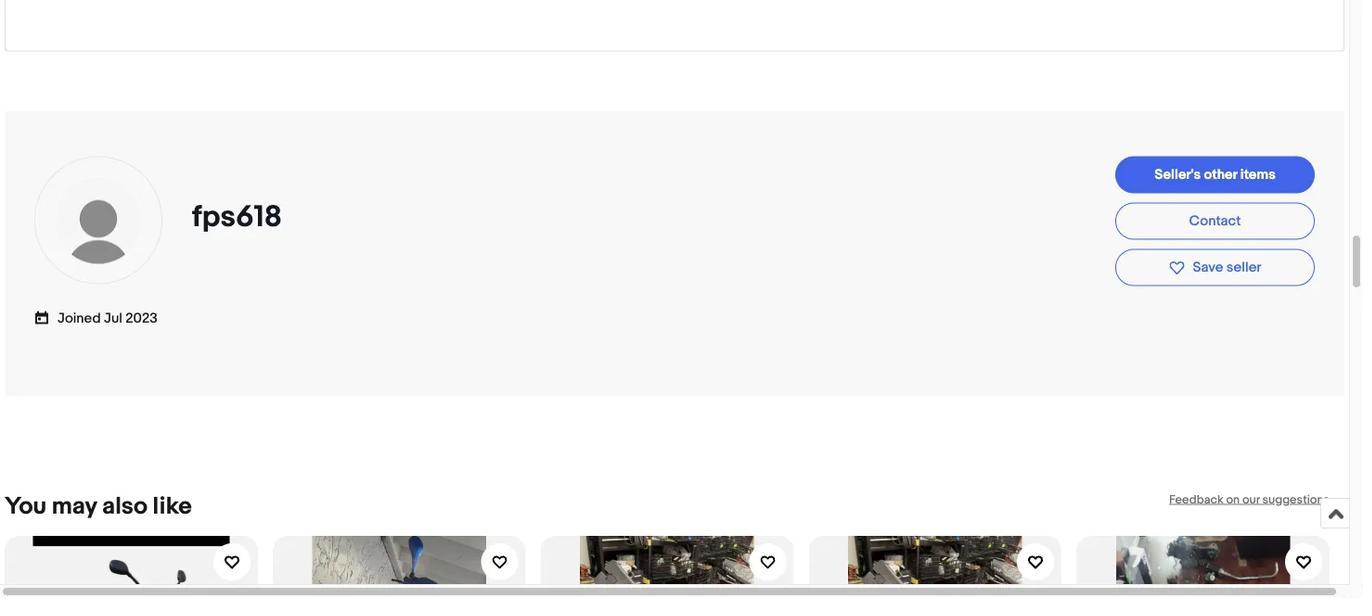 Task type: vqa. For each thing, say whether or not it's contained in the screenshot.
YRC Freight
no



Task type: describe. For each thing, give the bounding box(es) containing it.
seller's other items link
[[1115, 156, 1315, 193]]

jul
[[104, 310, 122, 327]]

fps618 link
[[192, 199, 289, 235]]

like
[[153, 493, 192, 521]]

on
[[1226, 493, 1240, 507]]

2023
[[125, 310, 158, 327]]

feedback
[[1169, 493, 1224, 507]]

seller's other items
[[1155, 166, 1276, 183]]

fps618 image
[[54, 176, 143, 265]]

you
[[5, 493, 46, 521]]

save
[[1193, 259, 1224, 276]]

seller's
[[1155, 166, 1201, 183]]

joined jul 2023
[[58, 310, 158, 327]]

text__icon wrapper image
[[34, 309, 58, 325]]

save seller
[[1193, 259, 1262, 276]]

may
[[52, 493, 97, 521]]



Task type: locate. For each thing, give the bounding box(es) containing it.
contact link
[[1115, 203, 1315, 240]]

fps618
[[192, 199, 282, 235]]

our
[[1243, 493, 1260, 507]]

save seller button
[[1115, 249, 1315, 286]]

you may also like
[[5, 493, 192, 521]]

items
[[1241, 166, 1276, 183]]

seller
[[1227, 259, 1262, 276]]

suggestions
[[1263, 493, 1330, 507]]

other
[[1204, 166, 1237, 183]]

contact
[[1189, 212, 1241, 229]]

list
[[5, 521, 1345, 599]]

feedback on our suggestions
[[1169, 493, 1330, 507]]

feedback on our suggestions link
[[1169, 493, 1330, 507]]

also
[[102, 493, 147, 521]]

joined
[[58, 310, 101, 327]]



